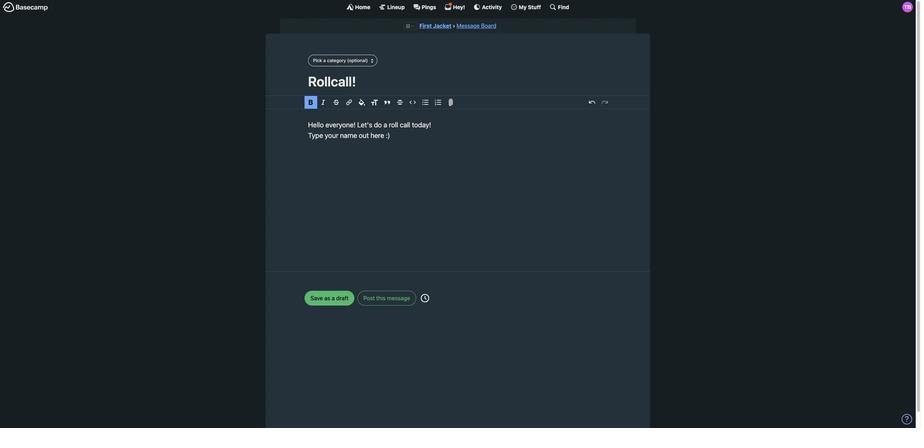 Task type: locate. For each thing, give the bounding box(es) containing it.
message board link
[[457, 23, 497, 29]]

pings
[[422, 4, 436, 10]]

let's
[[358, 121, 373, 129]]

roll
[[389, 121, 398, 129]]

post this message
[[364, 296, 410, 302]]

jacket
[[433, 23, 452, 29]]

call
[[400, 121, 411, 129]]

pings button
[[414, 4, 436, 11]]

1 vertical spatial a
[[384, 121, 388, 129]]

0 horizontal spatial a
[[324, 58, 326, 63]]

a right do at top left
[[384, 121, 388, 129]]

name
[[340, 131, 357, 140]]

draft
[[336, 296, 349, 302]]

1 horizontal spatial a
[[332, 296, 335, 302]]

a inside button
[[324, 58, 326, 63]]

this
[[377, 296, 386, 302]]

activity
[[482, 4, 502, 10]]

post
[[364, 296, 375, 302]]

as
[[325, 296, 331, 302]]

main element
[[0, 0, 917, 14]]

first
[[420, 23, 432, 29]]

first jacket
[[420, 23, 452, 29]]

pick a category (optional)
[[313, 58, 368, 63]]

a right 'as'
[[332, 296, 335, 302]]

hey! button
[[445, 2, 465, 11]]

find button
[[550, 4, 570, 11]]

a inside hello everyone! let's do a roll call today! type your name out here :)
[[384, 121, 388, 129]]

today!
[[412, 121, 431, 129]]

hey!
[[453, 4, 465, 10]]

(optional)
[[348, 58, 368, 63]]

2 vertical spatial a
[[332, 296, 335, 302]]

›
[[453, 23, 456, 29]]

message
[[387, 296, 410, 302]]

2 horizontal spatial a
[[384, 121, 388, 129]]

a right pick
[[324, 58, 326, 63]]

Write away… text field
[[287, 109, 629, 263]]

message
[[457, 23, 480, 29]]

a inside button
[[332, 296, 335, 302]]

0 vertical spatial a
[[324, 58, 326, 63]]

everyone!
[[326, 121, 356, 129]]

do
[[374, 121, 382, 129]]

save
[[311, 296, 323, 302]]

tyler black image
[[903, 2, 914, 12]]

a
[[324, 58, 326, 63], [384, 121, 388, 129], [332, 296, 335, 302]]

first jacket link
[[420, 23, 452, 29]]

here
[[371, 131, 385, 140]]



Task type: describe. For each thing, give the bounding box(es) containing it.
hello everyone! let's do a roll call today! type your name out here :)
[[308, 121, 431, 140]]

my stuff button
[[511, 4, 541, 11]]

home link
[[347, 4, 371, 11]]

save as a draft
[[311, 296, 349, 302]]

save as a draft button
[[305, 291, 355, 306]]

type
[[308, 131, 323, 140]]

pick a category (optional) button
[[308, 55, 378, 66]]

stuff
[[528, 4, 541, 10]]

switch accounts image
[[3, 2, 48, 13]]

lineup
[[388, 4, 405, 10]]

board
[[482, 23, 497, 29]]

› message board
[[453, 23, 497, 29]]

home
[[355, 4, 371, 10]]

my stuff
[[519, 4, 541, 10]]

pick
[[313, 58, 322, 63]]

:)
[[386, 131, 390, 140]]

activity link
[[474, 4, 502, 11]]

your
[[325, 131, 339, 140]]

out
[[359, 131, 369, 140]]

find
[[558, 4, 570, 10]]

lineup link
[[379, 4, 405, 11]]

schedule this to post later image
[[421, 294, 430, 303]]

my
[[519, 4, 527, 10]]

category
[[327, 58, 346, 63]]

Type a title… text field
[[308, 74, 608, 89]]

post this message button
[[358, 291, 416, 306]]

hello
[[308, 121, 324, 129]]



Task type: vqa. For each thing, say whether or not it's contained in the screenshot.
NAME
yes



